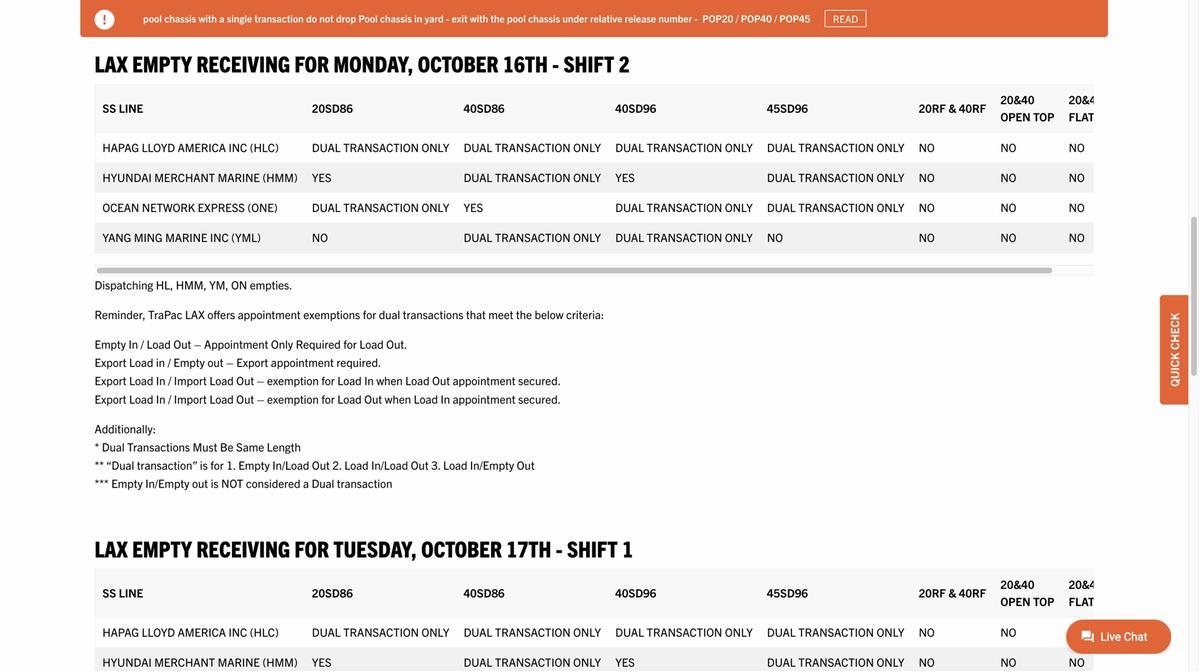 Task type: vqa. For each thing, say whether or not it's contained in the screenshot.


Task type: describe. For each thing, give the bounding box(es) containing it.
out inside additionally: * dual transactions must be same length ** "dual transaction" is for 1. empty in/load out 2. load in/load out 3. load in/empty out *** empty in/empty out is not considered a dual transaction
[[192, 476, 208, 490]]

- left exit at the top
[[446, 12, 450, 25]]

hyundai merchant marine (hmm) for lax empty receiving           for tuesday, october 17th              - shift 1
[[102, 655, 298, 669]]

40rf for 2
[[960, 101, 987, 115]]

1
[[623, 534, 634, 562]]

hapag lloyd america inc (hlc) for lax empty receiving           for tuesday, october 17th              - shift 1
[[102, 625, 279, 639]]

receiving for monday,
[[197, 49, 290, 77]]

40rf for 1
[[960, 586, 987, 600]]

1.
[[227, 458, 236, 472]]

flat for lax empty receiving           for tuesday, october 17th              - shift 1
[[1070, 594, 1095, 609]]

hmm,
[[176, 277, 207, 292]]

shift for 2
[[564, 49, 615, 77]]

transactions
[[127, 440, 190, 454]]

rack for lax empty receiving           for monday, october 16th              - shift 2
[[1098, 109, 1128, 123]]

1 in/load from the left
[[273, 458, 310, 472]]

monday,
[[334, 49, 414, 77]]

empty down same
[[239, 458, 270, 472]]

read link
[[825, 10, 867, 27]]

network
[[142, 200, 195, 214]]

reminder,
[[95, 307, 146, 321]]

required.
[[337, 355, 381, 369]]

rack for lax empty receiving           for tuesday, october 17th              - shift 1
[[1098, 594, 1128, 609]]

lax empty receiving           for monday, october 16th              - shift 2
[[95, 49, 630, 77]]

single
[[227, 12, 252, 25]]

open for lax empty receiving           for monday, october 16th              - shift 2
[[1001, 109, 1031, 123]]

hapag for lax empty receiving           for tuesday, october 17th              - shift 1
[[102, 625, 139, 639]]

a inside additionally: * dual transactions must be same length ** "dual transaction" is for 1. empty in/load out 2. load in/load out 3. load in/empty out *** empty in/empty out is not considered a dual transaction
[[303, 476, 309, 490]]

2 exemption from the top
[[267, 392, 319, 406]]

2 import from the top
[[174, 392, 207, 406]]

17th
[[507, 534, 552, 562]]

2 pool from the left
[[507, 12, 526, 25]]

on
[[231, 277, 247, 292]]

empty down "dual
[[111, 476, 143, 490]]

america for lax empty receiving           for tuesday, october 17th              - shift 1
[[178, 625, 226, 639]]

lax empty receiving           for tuesday, october 17th              - shift 1
[[95, 534, 634, 562]]

in inside empty in / load out – appointment only required for load out. export load in / empty out – export appointment required. export load in / import load out – exemption for load in when load out appointment secured. export load in / import load out – exemption for load out when load in appointment secured.
[[156, 355, 165, 369]]

0 vertical spatial a
[[219, 12, 225, 25]]

ss line for lax empty receiving           for tuesday, october 17th              - shift 1
[[102, 586, 143, 600]]

reminder, trapac lax offers appointment exemptions for dual transactions that meet the below criteria:
[[95, 307, 605, 321]]

& for 2
[[949, 101, 957, 115]]

check
[[1168, 313, 1182, 350]]

pool
[[359, 12, 378, 25]]

transactions
[[403, 307, 464, 321]]

lloyd for lax empty receiving           for tuesday, october 17th              - shift 1
[[142, 625, 175, 639]]

hl,
[[156, 277, 173, 292]]

for for monday,
[[295, 49, 329, 77]]

lax for lax empty receiving           for monday, october 16th              - shift 2
[[95, 49, 128, 77]]

drop
[[336, 12, 356, 25]]

top for lax empty receiving           for monday, october 16th              - shift 2
[[1034, 109, 1055, 123]]

0 vertical spatial in
[[415, 12, 423, 25]]

october for monday,
[[418, 49, 499, 77]]

hyundai for lax empty receiving           for tuesday, october 17th              - shift 1
[[102, 655, 152, 669]]

(yml)
[[231, 230, 261, 244]]

2 with from the left
[[470, 12, 489, 25]]

20rf for lax empty receiving           for tuesday, october 17th              - shift 1
[[919, 586, 947, 600]]

0 vertical spatial when
[[377, 373, 403, 388]]

ym,
[[209, 277, 229, 292]]

trapac
[[148, 307, 183, 321]]

1 vertical spatial dual
[[312, 476, 335, 490]]

not
[[221, 476, 243, 490]]

must
[[193, 440, 218, 454]]

20&40 flat rack for lax empty receiving           for tuesday, october 17th              - shift 1
[[1070, 577, 1128, 609]]

empty in / load out – appointment only required for load out. export load in / empty out – export appointment required. export load in / import load out – exemption for load in when load out appointment secured. export load in / import load out – exemption for load out when load in appointment secured.
[[95, 337, 561, 406]]

marine for lax empty receiving           for tuesday, october 17th              - shift 1
[[218, 655, 260, 669]]

appointment
[[204, 337, 269, 351]]

out.
[[387, 337, 408, 351]]

2 in/load from the left
[[371, 458, 408, 472]]

only
[[271, 337, 293, 351]]

0 horizontal spatial dual
[[102, 440, 125, 454]]

do
[[306, 12, 317, 25]]

tuesday,
[[334, 534, 417, 562]]

quick check link
[[1161, 295, 1189, 405]]

meet
[[489, 307, 514, 321]]

hapag lloyd america inc (hlc) for lax empty receiving           for monday, october 16th              - shift 2
[[102, 140, 279, 154]]

empties.
[[250, 277, 293, 292]]

receiving for tuesday,
[[197, 534, 290, 562]]

release
[[625, 12, 657, 25]]

(hmm) for monday,
[[263, 170, 298, 184]]

- right 16th on the top left
[[553, 49, 559, 77]]

1 secured. from the top
[[519, 373, 561, 388]]

***
[[95, 476, 109, 490]]

1 vertical spatial when
[[385, 392, 411, 406]]

required
[[296, 337, 341, 351]]

empty down appointment
[[174, 355, 205, 369]]

line for lax empty receiving           for tuesday, october 17th              - shift 1
[[119, 586, 143, 600]]

dispatching hl, hmm, ym, on empties.
[[95, 277, 293, 292]]

for for tuesday,
[[295, 534, 329, 562]]

ocean
[[102, 200, 139, 214]]

45sd96 for lax empty receiving           for tuesday, october 17th              - shift 1
[[768, 586, 809, 600]]

that
[[466, 307, 486, 321]]

3.
[[432, 458, 441, 472]]

exemptions
[[304, 307, 360, 321]]

ss line for lax empty receiving           for monday, october 16th              - shift 2
[[102, 101, 143, 115]]

**
[[95, 458, 104, 472]]

offers
[[208, 307, 235, 321]]

transaction"
[[137, 458, 197, 472]]

0 vertical spatial transaction
[[255, 12, 304, 25]]

1 vertical spatial lax
[[185, 307, 205, 321]]

read
[[834, 12, 859, 25]]

shift for 1
[[567, 534, 618, 562]]

under
[[563, 12, 588, 25]]

flat for lax empty receiving           for monday, october 16th              - shift 2
[[1070, 109, 1095, 123]]

0 vertical spatial the
[[491, 12, 505, 25]]

quick check
[[1168, 313, 1182, 387]]

1 pool from the left
[[143, 12, 162, 25]]

(one)
[[248, 200, 278, 214]]



Task type: locate. For each thing, give the bounding box(es) containing it.
receiving down not
[[197, 534, 290, 562]]

0 vertical spatial is
[[200, 458, 208, 472]]

yard
[[425, 12, 444, 25]]

0 vertical spatial shift
[[564, 49, 615, 77]]

0 vertical spatial top
[[1034, 109, 1055, 123]]

- right 17th
[[556, 534, 563, 562]]

chassis right pool
[[380, 12, 412, 25]]

line for lax empty receiving           for monday, october 16th              - shift 2
[[119, 101, 143, 115]]

receiving down the single
[[197, 49, 290, 77]]

40sd96 down the 2
[[616, 101, 657, 115]]

20sd86 for monday,
[[312, 101, 353, 115]]

"dual
[[106, 458, 134, 472]]

out inside empty in / load out – appointment only required for load out. export load in / empty out – export appointment required. export load in / import load out – exemption for load in when load out appointment secured. export load in / import load out – exemption for load out when load in appointment secured.
[[208, 355, 224, 369]]

0 horizontal spatial pool
[[143, 12, 162, 25]]

16th
[[503, 49, 548, 77]]

2 lloyd from the top
[[142, 625, 175, 639]]

0 vertical spatial out
[[208, 355, 224, 369]]

additionally:
[[95, 421, 156, 436]]

top for lax empty receiving           for tuesday, october 17th              - shift 1
[[1034, 594, 1055, 609]]

america
[[178, 140, 226, 154], [178, 625, 226, 639]]

1 vertical spatial receiving
[[197, 534, 290, 562]]

2 america from the top
[[178, 625, 226, 639]]

exit
[[452, 12, 468, 25]]

pop20
[[703, 12, 734, 25]]

1 vertical spatial 20&40 flat rack
[[1070, 577, 1128, 609]]

1 vertical spatial empty
[[132, 534, 192, 562]]

40sd96 down 1
[[616, 586, 657, 600]]

0 vertical spatial in/empty
[[470, 458, 515, 472]]

a left the single
[[219, 12, 225, 25]]

1 40sd96 from the top
[[616, 101, 657, 115]]

1 vertical spatial 20rf
[[919, 586, 947, 600]]

the right exit at the top
[[491, 12, 505, 25]]

2 20sd86 from the top
[[312, 586, 353, 600]]

hyundai for lax empty receiving           for monday, october 16th              - shift 2
[[102, 170, 152, 184]]

exemption
[[267, 373, 319, 388], [267, 392, 319, 406]]

1 vertical spatial 20sd86
[[312, 586, 353, 600]]

1 rack from the top
[[1098, 109, 1128, 123]]

40sd86
[[464, 101, 505, 115], [464, 586, 505, 600]]

0 horizontal spatial in/load
[[273, 458, 310, 472]]

ss for lax empty receiving           for tuesday, october 17th              - shift 1
[[102, 586, 116, 600]]

october for tuesday,
[[421, 534, 502, 562]]

1 20&40 flat rack from the top
[[1070, 92, 1128, 123]]

0 vertical spatial receiving
[[197, 49, 290, 77]]

1 horizontal spatial in
[[415, 12, 423, 25]]

import up must
[[174, 392, 207, 406]]

1 vertical spatial is
[[211, 476, 219, 490]]

1 40rf from the top
[[960, 101, 987, 115]]

dual
[[312, 140, 341, 154], [464, 140, 493, 154], [616, 140, 645, 154], [768, 140, 796, 154], [464, 170, 493, 184], [768, 170, 796, 184], [312, 200, 341, 214], [616, 200, 645, 214], [768, 200, 796, 214], [464, 230, 493, 244], [616, 230, 645, 244], [312, 625, 341, 639], [464, 625, 493, 639], [616, 625, 645, 639], [768, 625, 796, 639], [464, 655, 493, 669], [768, 655, 796, 669]]

(hlc) for tuesday,
[[250, 625, 279, 639]]

0 vertical spatial flat
[[1070, 109, 1095, 123]]

ming
[[134, 230, 163, 244]]

20rf
[[919, 101, 947, 115], [919, 586, 947, 600]]

1 with from the left
[[199, 12, 217, 25]]

merchant for lax empty receiving           for monday, october 16th              - shift 2
[[154, 170, 215, 184]]

dual
[[102, 440, 125, 454], [312, 476, 335, 490]]

0 vertical spatial exemption
[[267, 373, 319, 388]]

0 vertical spatial october
[[418, 49, 499, 77]]

in/load
[[273, 458, 310, 472], [371, 458, 408, 472]]

in/load down the length
[[273, 458, 310, 472]]

transaction
[[344, 140, 419, 154], [495, 140, 571, 154], [647, 140, 723, 154], [799, 140, 875, 154], [495, 170, 571, 184], [799, 170, 875, 184], [344, 200, 419, 214], [647, 200, 723, 214], [799, 200, 875, 214], [495, 230, 571, 244], [647, 230, 723, 244], [344, 625, 419, 639], [495, 625, 571, 639], [647, 625, 723, 639], [799, 625, 875, 639], [495, 655, 571, 669], [799, 655, 875, 669]]

1 vertical spatial 20&40 open top
[[1001, 577, 1055, 609]]

rack
[[1098, 109, 1128, 123], [1098, 594, 1128, 609]]

0 vertical spatial for
[[295, 49, 329, 77]]

when down out.
[[385, 392, 411, 406]]

2 ss from the top
[[102, 586, 116, 600]]

hapag
[[102, 140, 139, 154], [102, 625, 139, 639]]

1 top from the top
[[1034, 109, 1055, 123]]

dispatching
[[95, 277, 153, 292]]

1 (hmm) from the top
[[263, 170, 298, 184]]

20sd86 down lax empty receiving           for monday, october 16th              - shift 2
[[312, 101, 353, 115]]

0 vertical spatial 20sd86
[[312, 101, 353, 115]]

1 merchant from the top
[[154, 170, 215, 184]]

0 vertical spatial ss
[[102, 101, 116, 115]]

1 vertical spatial in
[[156, 355, 165, 369]]

20rf for lax empty receiving           for monday, october 16th              - shift 2
[[919, 101, 947, 115]]

in left yard
[[415, 12, 423, 25]]

out
[[174, 337, 191, 351], [236, 373, 254, 388], [432, 373, 450, 388], [236, 392, 254, 406], [365, 392, 382, 406], [312, 458, 330, 472], [411, 458, 429, 472], [517, 458, 535, 472]]

is left not
[[211, 476, 219, 490]]

october left 17th
[[421, 534, 502, 562]]

2 hyundai merchant marine (hmm) from the top
[[102, 655, 298, 669]]

2 top from the top
[[1034, 594, 1055, 609]]

in
[[415, 12, 423, 25], [156, 355, 165, 369]]

1 vertical spatial (hmm)
[[263, 655, 298, 669]]

in/empty down transaction"
[[145, 476, 190, 490]]

1 20rf & 40rf from the top
[[919, 101, 987, 115]]

0 vertical spatial 40rf
[[960, 101, 987, 115]]

0 horizontal spatial in
[[156, 355, 165, 369]]

1 (hlc) from the top
[[250, 140, 279, 154]]

shift left the 2
[[564, 49, 615, 77]]

1 vertical spatial a
[[303, 476, 309, 490]]

with left the single
[[199, 12, 217, 25]]

1 hyundai from the top
[[102, 170, 152, 184]]

1 lloyd from the top
[[142, 140, 175, 154]]

0 vertical spatial ss line
[[102, 101, 143, 115]]

1 vertical spatial out
[[192, 476, 208, 490]]

0 vertical spatial lax
[[95, 49, 128, 77]]

1 vertical spatial 20rf & 40rf
[[919, 586, 987, 600]]

additionally: * dual transactions must be same length ** "dual transaction" is for 1. empty in/load out 2. load in/load out 3. load in/empty out *** empty in/empty out is not considered a dual transaction
[[95, 421, 535, 490]]

0 vertical spatial inc
[[229, 140, 247, 154]]

hapag for lax empty receiving           for monday, october 16th              - shift 2
[[102, 140, 139, 154]]

2 vertical spatial marine
[[218, 655, 260, 669]]

import
[[174, 373, 207, 388], [174, 392, 207, 406]]

a right considered
[[303, 476, 309, 490]]

1 america from the top
[[178, 140, 226, 154]]

2 (hmm) from the top
[[263, 655, 298, 669]]

flat
[[1070, 109, 1095, 123], [1070, 594, 1095, 609]]

1 ss from the top
[[102, 101, 116, 115]]

1 open from the top
[[1001, 109, 1031, 123]]

1 horizontal spatial in/load
[[371, 458, 408, 472]]

0 vertical spatial line
[[119, 101, 143, 115]]

1 horizontal spatial in/empty
[[470, 458, 515, 472]]

dual right *
[[102, 440, 125, 454]]

express
[[198, 200, 245, 214]]

0 vertical spatial dual
[[102, 440, 125, 454]]

lax
[[95, 49, 128, 77], [185, 307, 205, 321], [95, 534, 128, 562]]

pool up 16th on the top left
[[507, 12, 526, 25]]

20&40 open top for lax empty receiving           for monday, october 16th              - shift 2
[[1001, 92, 1055, 123]]

export
[[95, 355, 127, 369], [237, 355, 268, 369], [95, 373, 127, 388], [95, 392, 127, 406]]

with right exit at the top
[[470, 12, 489, 25]]

1 vertical spatial inc
[[210, 230, 229, 244]]

& for 1
[[949, 586, 957, 600]]

1 vertical spatial &
[[949, 586, 957, 600]]

1 20&40 open top from the top
[[1001, 92, 1055, 123]]

pop45
[[780, 12, 811, 25]]

2 20rf & 40rf from the top
[[919, 586, 987, 600]]

0 vertical spatial hyundai
[[102, 170, 152, 184]]

40sd86 for 16th
[[464, 101, 505, 115]]

inc
[[229, 140, 247, 154], [210, 230, 229, 244], [229, 625, 247, 639]]

1 20sd86 from the top
[[312, 101, 353, 115]]

2 hapag from the top
[[102, 625, 139, 639]]

top
[[1034, 109, 1055, 123], [1034, 594, 1055, 609]]

1 for from the top
[[295, 49, 329, 77]]

20&40 open top
[[1001, 92, 1055, 123], [1001, 577, 1055, 609]]

inc for monday,
[[229, 140, 247, 154]]

dual down 2. at the bottom left of the page
[[312, 476, 335, 490]]

0 vertical spatial 20rf & 40rf
[[919, 101, 987, 115]]

1 vertical spatial 40sd96
[[616, 586, 657, 600]]

20sd86 for tuesday,
[[312, 586, 353, 600]]

is
[[200, 458, 208, 472], [211, 476, 219, 490]]

0 vertical spatial marine
[[218, 170, 260, 184]]

0 vertical spatial open
[[1001, 109, 1031, 123]]

1 receiving from the top
[[197, 49, 290, 77]]

same
[[236, 440, 264, 454]]

lloyd
[[142, 140, 175, 154], [142, 625, 175, 639]]

1 vertical spatial america
[[178, 625, 226, 639]]

lax left the "offers"
[[185, 307, 205, 321]]

for
[[295, 49, 329, 77], [295, 534, 329, 562]]

0 horizontal spatial the
[[491, 12, 505, 25]]

1 hapag lloyd america inc (hlc) from the top
[[102, 140, 279, 154]]

1 horizontal spatial transaction
[[337, 476, 393, 490]]

1 vertical spatial flat
[[1070, 594, 1095, 609]]

2 40sd96 from the top
[[616, 586, 657, 600]]

chassis
[[164, 12, 196, 25], [380, 12, 412, 25], [529, 12, 561, 25]]

1 horizontal spatial is
[[211, 476, 219, 490]]

*
[[95, 440, 99, 454]]

1 vertical spatial hyundai
[[102, 655, 152, 669]]

1 horizontal spatial the
[[516, 307, 532, 321]]

hyundai merchant marine (hmm) for lax empty receiving           for monday, october 16th              - shift 2
[[102, 170, 298, 184]]

transaction left the do
[[255, 12, 304, 25]]

1 vertical spatial hapag lloyd america inc (hlc)
[[102, 625, 279, 639]]

2 20rf from the top
[[919, 586, 947, 600]]

0 vertical spatial 20&40 flat rack
[[1070, 92, 1128, 123]]

2 rack from the top
[[1098, 594, 1128, 609]]

1 vertical spatial import
[[174, 392, 207, 406]]

out
[[208, 355, 224, 369], [192, 476, 208, 490]]

merchant
[[154, 170, 215, 184], [154, 655, 215, 669]]

import down appointment
[[174, 373, 207, 388]]

2 45sd96 from the top
[[768, 586, 809, 600]]

1 horizontal spatial a
[[303, 476, 309, 490]]

empty for lax empty receiving           for tuesday, october 17th              - shift 1
[[132, 534, 192, 562]]

transaction
[[255, 12, 304, 25], [337, 476, 393, 490]]

2 secured. from the top
[[519, 392, 561, 406]]

lax down the solid image
[[95, 49, 128, 77]]

1 vertical spatial hyundai merchant marine (hmm)
[[102, 655, 298, 669]]

criteria:
[[567, 307, 605, 321]]

2 receiving from the top
[[197, 534, 290, 562]]

1 empty from the top
[[132, 49, 192, 77]]

in/load left 3.
[[371, 458, 408, 472]]

2 line from the top
[[119, 586, 143, 600]]

number
[[659, 12, 693, 25]]

lax down ***
[[95, 534, 128, 562]]

0 vertical spatial 45sd96
[[768, 101, 809, 115]]

hyundai
[[102, 170, 152, 184], [102, 655, 152, 669]]

2 (hlc) from the top
[[250, 625, 279, 639]]

0 vertical spatial merchant
[[154, 170, 215, 184]]

1 45sd96 from the top
[[768, 101, 809, 115]]

america for lax empty receiving           for monday, october 16th              - shift 2
[[178, 140, 226, 154]]

in down trapac
[[156, 355, 165, 369]]

2 empty from the top
[[132, 534, 192, 562]]

be
[[220, 440, 234, 454]]

2
[[619, 49, 630, 77]]

below
[[535, 307, 564, 321]]

0 vertical spatial america
[[178, 140, 226, 154]]

1 vertical spatial hapag
[[102, 625, 139, 639]]

pool right the solid image
[[143, 12, 162, 25]]

1 horizontal spatial chassis
[[380, 12, 412, 25]]

2 flat from the top
[[1070, 594, 1095, 609]]

marine for lax empty receiving           for monday, october 16th              - shift 2
[[218, 170, 260, 184]]

open for lax empty receiving           for tuesday, october 17th              - shift 1
[[1001, 594, 1031, 609]]

1 ss line from the top
[[102, 101, 143, 115]]

45sd96
[[768, 101, 809, 115], [768, 586, 809, 600]]

2 & from the top
[[949, 586, 957, 600]]

1 vertical spatial 40rf
[[960, 586, 987, 600]]

no
[[919, 140, 935, 154], [1001, 140, 1017, 154], [1070, 140, 1086, 154], [919, 170, 935, 184], [1001, 170, 1017, 184], [1070, 170, 1086, 184], [919, 200, 935, 214], [1001, 200, 1017, 214], [1070, 200, 1086, 214], [312, 230, 328, 244], [768, 230, 784, 244], [919, 230, 935, 244], [1001, 230, 1017, 244], [1070, 230, 1086, 244], [919, 625, 935, 639], [1001, 625, 1017, 639], [1070, 625, 1086, 639], [919, 655, 935, 669], [1001, 655, 1017, 669], [1070, 655, 1086, 669]]

20&40 open top for lax empty receiving           for tuesday, october 17th              - shift 1
[[1001, 577, 1055, 609]]

1 vertical spatial rack
[[1098, 594, 1128, 609]]

the right meet
[[516, 307, 532, 321]]

-
[[446, 12, 450, 25], [695, 12, 698, 25], [553, 49, 559, 77], [556, 534, 563, 562]]

1 vertical spatial ss line
[[102, 586, 143, 600]]

2 hyundai from the top
[[102, 655, 152, 669]]

the
[[491, 12, 505, 25], [516, 307, 532, 321]]

ss for lax empty receiving           for monday, october 16th              - shift 2
[[102, 101, 116, 115]]

40sd86 for 17th
[[464, 586, 505, 600]]

1 vertical spatial open
[[1001, 594, 1031, 609]]

1 vertical spatial transaction
[[337, 476, 393, 490]]

line
[[119, 101, 143, 115], [119, 586, 143, 600]]

(hlc) for monday,
[[250, 140, 279, 154]]

0 vertical spatial hapag lloyd america inc (hlc)
[[102, 140, 279, 154]]

0 horizontal spatial transaction
[[255, 12, 304, 25]]

45sd96 for lax empty receiving           for monday, october 16th              - shift 2
[[768, 101, 809, 115]]

0 vertical spatial rack
[[1098, 109, 1128, 123]]

when down "required."
[[377, 373, 403, 388]]

1 vertical spatial shift
[[567, 534, 618, 562]]

ss
[[102, 101, 116, 115], [102, 586, 116, 600]]

0 horizontal spatial is
[[200, 458, 208, 472]]

0 vertical spatial empty
[[132, 49, 192, 77]]

exemption up the length
[[267, 392, 319, 406]]

2.
[[333, 458, 342, 472]]

0 horizontal spatial in/empty
[[145, 476, 190, 490]]

1 vertical spatial 45sd96
[[768, 586, 809, 600]]

1 hapag from the top
[[102, 140, 139, 154]]

/
[[736, 12, 739, 25], [775, 12, 778, 25], [141, 337, 144, 351], [168, 355, 171, 369], [168, 373, 171, 388], [168, 392, 171, 406]]

empty down reminder,
[[95, 337, 126, 351]]

solid image
[[95, 10, 115, 30]]

out left not
[[192, 476, 208, 490]]

2 ss line from the top
[[102, 586, 143, 600]]

2 for from the top
[[295, 534, 329, 562]]

1 vertical spatial the
[[516, 307, 532, 321]]

1 vertical spatial ss
[[102, 586, 116, 600]]

merchant for lax empty receiving           for tuesday, october 17th              - shift 1
[[154, 655, 215, 669]]

2 40rf from the top
[[960, 586, 987, 600]]

for down the do
[[295, 49, 329, 77]]

0 vertical spatial 20rf
[[919, 101, 947, 115]]

inc for tuesday,
[[229, 625, 247, 639]]

considered
[[246, 476, 301, 490]]

(hlc)
[[250, 140, 279, 154], [250, 625, 279, 639]]

chassis left the single
[[164, 12, 196, 25]]

lax for lax empty receiving           for tuesday, october 17th              - shift 1
[[95, 534, 128, 562]]

2 40sd86 from the top
[[464, 586, 505, 600]]

1 & from the top
[[949, 101, 957, 115]]

dual
[[379, 307, 400, 321]]

1 import from the top
[[174, 373, 207, 388]]

hyundai merchant marine (hmm)
[[102, 170, 298, 184], [102, 655, 298, 669]]

in
[[129, 337, 138, 351], [156, 373, 166, 388], [365, 373, 374, 388], [156, 392, 166, 406], [441, 392, 450, 406]]

in/empty right 3.
[[470, 458, 515, 472]]

for
[[363, 307, 377, 321], [344, 337, 357, 351], [322, 373, 335, 388], [322, 392, 335, 406], [211, 458, 224, 472]]

october down exit at the top
[[418, 49, 499, 77]]

is down must
[[200, 458, 208, 472]]

october
[[418, 49, 499, 77], [421, 534, 502, 562]]

shift left 1
[[567, 534, 618, 562]]

20sd86 down lax empty receiving           for tuesday, october 17th              - shift 1
[[312, 586, 353, 600]]

exemption down only
[[267, 373, 319, 388]]

2 20&40 open top from the top
[[1001, 577, 1055, 609]]

- right number
[[695, 12, 698, 25]]

transaction inside additionally: * dual transactions must be same length ** "dual transaction" is for 1. empty in/load out 2. load in/load out 3. load in/empty out *** empty in/empty out is not considered a dual transaction
[[337, 476, 393, 490]]

yang ming marine inc (yml)
[[102, 230, 261, 244]]

0 vertical spatial 40sd96
[[616, 101, 657, 115]]

1 40sd86 from the top
[[464, 101, 505, 115]]

20&40 flat rack for lax empty receiving           for monday, october 16th              - shift 2
[[1070, 92, 1128, 123]]

1 vertical spatial 40sd86
[[464, 586, 505, 600]]

40sd96 for lax empty receiving           for tuesday, october 17th              - shift 1
[[616, 586, 657, 600]]

1 20rf from the top
[[919, 101, 947, 115]]

40sd96 for lax empty receiving           for monday, october 16th              - shift 2
[[616, 101, 657, 115]]

1 horizontal spatial pool
[[507, 12, 526, 25]]

quick
[[1168, 353, 1182, 387]]

(hmm) for tuesday,
[[263, 655, 298, 669]]

1 vertical spatial october
[[421, 534, 502, 562]]

1 line from the top
[[119, 101, 143, 115]]

20rf & 40rf for lax empty receiving           for tuesday, october 17th              - shift 1
[[919, 586, 987, 600]]

20rf & 40rf for lax empty receiving           for monday, october 16th              - shift 2
[[919, 101, 987, 115]]

0 vertical spatial hyundai merchant marine (hmm)
[[102, 170, 298, 184]]

transaction down 2. at the bottom left of the page
[[337, 476, 393, 490]]

1 vertical spatial lloyd
[[142, 625, 175, 639]]

20&40 flat rack
[[1070, 92, 1128, 123], [1070, 577, 1128, 609]]

2 vertical spatial inc
[[229, 625, 247, 639]]

out down appointment
[[208, 355, 224, 369]]

1 flat from the top
[[1070, 109, 1095, 123]]

chassis left under
[[529, 12, 561, 25]]

2 hapag lloyd america inc (hlc) from the top
[[102, 625, 279, 639]]

20rf & 40rf
[[919, 101, 987, 115], [919, 586, 987, 600]]

2 chassis from the left
[[380, 12, 412, 25]]

1 vertical spatial marine
[[165, 230, 208, 244]]

1 vertical spatial in/empty
[[145, 476, 190, 490]]

dual transaction only
[[312, 140, 450, 154], [464, 140, 602, 154], [616, 140, 753, 154], [768, 140, 905, 154], [464, 170, 602, 184], [768, 170, 905, 184], [312, 200, 450, 214], [616, 200, 753, 214], [768, 200, 905, 214], [464, 230, 602, 244], [616, 230, 753, 244], [312, 625, 450, 639], [464, 625, 602, 639], [616, 625, 753, 639], [768, 625, 905, 639], [464, 655, 602, 669], [768, 655, 905, 669]]

1 horizontal spatial dual
[[312, 476, 335, 490]]

0 vertical spatial secured.
[[519, 373, 561, 388]]

1 chassis from the left
[[164, 12, 196, 25]]

for left tuesday,
[[295, 534, 329, 562]]

not
[[320, 12, 334, 25]]

1 vertical spatial merchant
[[154, 655, 215, 669]]

ocean network express (one)
[[102, 200, 278, 214]]

2 20&40 flat rack from the top
[[1070, 577, 1128, 609]]

2 merchant from the top
[[154, 655, 215, 669]]

1 vertical spatial secured.
[[519, 392, 561, 406]]

empty for lax empty receiving           for monday, october 16th              - shift 2
[[132, 49, 192, 77]]

for inside additionally: * dual transactions must be same length ** "dual transaction" is for 1. empty in/load out 2. load in/load out 3. load in/empty out *** empty in/empty out is not considered a dual transaction
[[211, 458, 224, 472]]

length
[[267, 440, 301, 454]]

pool chassis with a single transaction  do not drop pool chassis in yard -  exit with the pool chassis under relative release number -  pop20 / pop40 / pop45
[[143, 12, 811, 25]]

0 vertical spatial (hlc)
[[250, 140, 279, 154]]

relative
[[591, 12, 623, 25]]

pop40
[[741, 12, 773, 25]]

2 vertical spatial lax
[[95, 534, 128, 562]]

lloyd for lax empty receiving           for monday, october 16th              - shift 2
[[142, 140, 175, 154]]

in/empty
[[470, 458, 515, 472], [145, 476, 190, 490]]

yang
[[102, 230, 131, 244]]

1 vertical spatial top
[[1034, 594, 1055, 609]]

1 horizontal spatial with
[[470, 12, 489, 25]]

2 open from the top
[[1001, 594, 1031, 609]]

1 exemption from the top
[[267, 373, 319, 388]]

pool
[[143, 12, 162, 25], [507, 12, 526, 25]]

1 hyundai merchant marine (hmm) from the top
[[102, 170, 298, 184]]

3 chassis from the left
[[529, 12, 561, 25]]

0 vertical spatial lloyd
[[142, 140, 175, 154]]

a
[[219, 12, 225, 25], [303, 476, 309, 490]]



